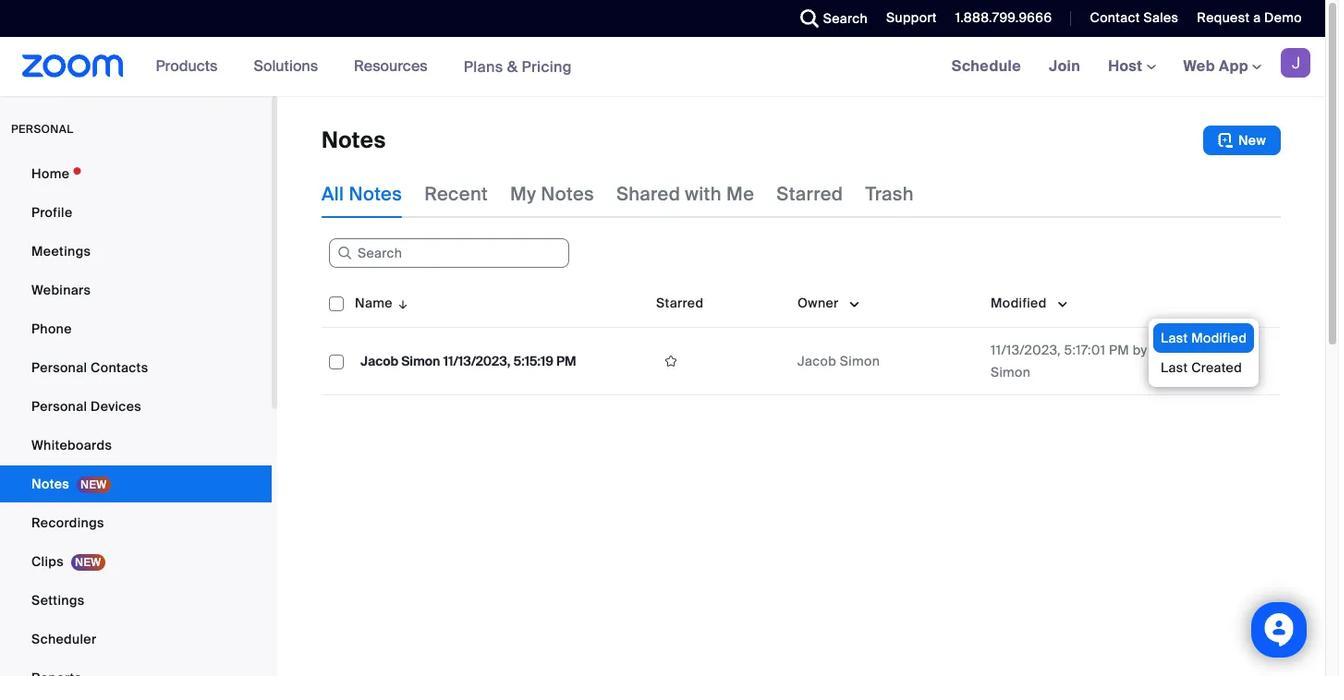 Task type: describe. For each thing, give the bounding box(es) containing it.
phone link
[[0, 311, 272, 348]]

application containing name
[[322, 279, 1295, 409]]

all notes
[[322, 182, 402, 206]]

starred inside application
[[656, 295, 704, 311]]

a
[[1253, 9, 1261, 26]]

meetings link
[[0, 233, 272, 270]]

join link
[[1035, 37, 1094, 96]]

solutions button
[[254, 37, 326, 96]]

last for last created
[[1161, 360, 1188, 376]]

app
[[1219, 56, 1249, 76]]

pm inside button
[[556, 353, 576, 370]]

my
[[510, 182, 536, 206]]

recent
[[424, 182, 488, 206]]

personal for personal devices
[[31, 398, 87, 415]]

arrow down image
[[393, 292, 410, 314]]

webinars
[[31, 282, 91, 299]]

notes link
[[0, 466, 272, 503]]

jacob simon 11/13/2023, 5:15:19 pm unstarred image
[[656, 353, 686, 370]]

notes inside personal menu menu
[[31, 476, 69, 493]]

clips
[[31, 554, 64, 570]]

whiteboards link
[[0, 427, 272, 464]]

shared
[[616, 182, 680, 206]]

host
[[1108, 56, 1147, 76]]

resources button
[[354, 37, 436, 96]]

by
[[1133, 342, 1147, 359]]

resources
[[354, 56, 428, 76]]

5:17:01
[[1064, 342, 1106, 359]]

new
[[1238, 132, 1266, 149]]

home link
[[0, 155, 272, 192]]

banner containing products
[[0, 37, 1325, 97]]

personal for personal contacts
[[31, 360, 87, 376]]

products button
[[156, 37, 226, 96]]

clips link
[[0, 543, 272, 580]]

products
[[156, 56, 218, 76]]

profile picture image
[[1281, 48, 1311, 78]]

0 horizontal spatial modified
[[991, 295, 1047, 311]]

home
[[31, 165, 70, 182]]

notes right 'my'
[[541, 182, 594, 206]]

personal contacts
[[31, 360, 148, 376]]

web
[[1184, 56, 1215, 76]]

jacob for jacob simon
[[798, 353, 837, 370]]

host button
[[1108, 56, 1156, 76]]

notes right all
[[349, 182, 402, 206]]

contacts
[[91, 360, 148, 376]]

notes up 'all notes'
[[322, 126, 386, 154]]

jacob simon
[[798, 353, 880, 370]]

request a demo
[[1197, 9, 1302, 26]]

sales
[[1144, 9, 1179, 26]]

jacob simon 11/13/2023, 5:15:19 pm
[[360, 353, 576, 370]]

new button
[[1203, 126, 1281, 155]]

shared with me
[[616, 182, 754, 206]]

web app
[[1184, 56, 1249, 76]]

zoom logo image
[[22, 55, 123, 78]]

5:15:19
[[513, 353, 554, 370]]

tabs of all notes page tab list
[[322, 170, 914, 218]]

personal contacts link
[[0, 349, 272, 386]]



Task type: locate. For each thing, give the bounding box(es) containing it.
last
[[1161, 330, 1188, 347], [1161, 360, 1188, 376]]

personal up whiteboards
[[31, 398, 87, 415]]

modified up created
[[1191, 330, 1247, 347]]

scheduler link
[[0, 621, 272, 658]]

0 horizontal spatial pm
[[556, 353, 576, 370]]

jacob down owner
[[798, 353, 837, 370]]

webinars link
[[0, 272, 272, 309]]

personal
[[31, 360, 87, 376], [31, 398, 87, 415]]

last modified
[[1161, 330, 1247, 347]]

1 vertical spatial modified
[[1191, 330, 1247, 347]]

1 personal from the top
[[31, 360, 87, 376]]

modified up 11/13/2023, 5:17:01 pm by jacob simon
[[991, 295, 1047, 311]]

2 last from the top
[[1161, 360, 1188, 376]]

application
[[322, 279, 1295, 409]]

0 horizontal spatial starred
[[656, 295, 704, 311]]

request
[[1197, 9, 1250, 26]]

last right by
[[1161, 330, 1188, 347]]

schedule
[[952, 56, 1021, 76]]

personal devices
[[31, 398, 141, 415]]

all
[[322, 182, 344, 206]]

1 horizontal spatial 11/13/2023,
[[991, 342, 1061, 359]]

devices
[[91, 398, 141, 415]]

1.888.799.9666 button
[[942, 0, 1057, 37], [955, 9, 1052, 26]]

1.888.799.9666
[[955, 9, 1052, 26]]

1 vertical spatial starred
[[656, 295, 704, 311]]

scheduler
[[31, 631, 96, 648]]

2 horizontal spatial simon
[[991, 364, 1031, 381]]

11/13/2023, inside 11/13/2023, 5:17:01 pm by jacob simon
[[991, 342, 1061, 359]]

11/13/2023, 5:17:01 pm by jacob simon
[[991, 342, 1190, 381]]

starred
[[777, 182, 843, 206], [656, 295, 704, 311]]

&
[[507, 57, 518, 76]]

jacob inside 11/13/2023, 5:17:01 pm by jacob simon
[[1151, 342, 1190, 359]]

1 horizontal spatial starred
[[777, 182, 843, 206]]

support link
[[873, 0, 942, 37], [886, 9, 937, 26]]

banner
[[0, 37, 1325, 97]]

menu
[[1149, 319, 1259, 387]]

jacob
[[1151, 342, 1190, 359], [360, 353, 398, 370], [798, 353, 837, 370]]

with
[[685, 182, 722, 206]]

personal menu menu
[[0, 155, 272, 677]]

jacob right by
[[1151, 342, 1190, 359]]

1 last from the top
[[1161, 330, 1188, 347]]

pm
[[1109, 342, 1130, 359], [556, 353, 576, 370]]

11/13/2023, left 5:17:01
[[991, 342, 1061, 359]]

settings link
[[0, 582, 272, 619]]

search button
[[786, 0, 873, 37]]

1 vertical spatial personal
[[31, 398, 87, 415]]

whiteboards
[[31, 437, 112, 454]]

1 horizontal spatial modified
[[1191, 330, 1247, 347]]

modified
[[991, 295, 1047, 311], [1191, 330, 1247, 347]]

personal devices link
[[0, 388, 272, 425]]

1 horizontal spatial simon
[[840, 353, 880, 370]]

0 vertical spatial modified
[[991, 295, 1047, 311]]

pm left by
[[1109, 342, 1130, 359]]

contact sales
[[1090, 9, 1179, 26]]

product information navigation
[[142, 37, 586, 97]]

starred right me
[[777, 182, 843, 206]]

notes
[[322, 126, 386, 154], [349, 182, 402, 206], [541, 182, 594, 206], [31, 476, 69, 493]]

meetings
[[31, 243, 91, 260]]

meetings navigation
[[938, 37, 1325, 97]]

simon inside jacob simon 11/13/2023, 5:15:19 pm button
[[401, 353, 440, 370]]

recordings link
[[0, 505, 272, 542]]

0 vertical spatial personal
[[31, 360, 87, 376]]

jacob down name
[[360, 353, 398, 370]]

search
[[823, 10, 868, 27]]

jacob for jacob simon 11/13/2023, 5:15:19 pm
[[360, 353, 398, 370]]

notes up recordings
[[31, 476, 69, 493]]

me
[[726, 182, 754, 206]]

name
[[355, 295, 393, 311]]

trash
[[865, 182, 914, 206]]

starred up jacob simon 11/13/2023, 5:15:19 pm unstarred icon
[[656, 295, 704, 311]]

Search text field
[[329, 238, 569, 268]]

profile link
[[0, 194, 272, 231]]

contact sales link
[[1076, 0, 1183, 37], [1090, 9, 1179, 26]]

profile
[[31, 204, 73, 221]]

personal
[[11, 122, 73, 137]]

simon inside 11/13/2023, 5:17:01 pm by jacob simon
[[991, 364, 1031, 381]]

simon for jacob simon 11/13/2023, 5:15:19 pm
[[401, 353, 440, 370]]

plans
[[464, 57, 503, 76]]

11/13/2023, inside jacob simon 11/13/2023, 5:15:19 pm button
[[443, 353, 510, 370]]

jacob inside button
[[360, 353, 398, 370]]

settings
[[31, 592, 85, 609]]

1 vertical spatial last
[[1161, 360, 1188, 376]]

jacob simon 11/13/2023, 5:15:19 pm button
[[355, 349, 582, 373]]

contact
[[1090, 9, 1140, 26]]

1 horizontal spatial jacob
[[798, 353, 837, 370]]

0 vertical spatial last
[[1161, 330, 1188, 347]]

schedule link
[[938, 37, 1035, 96]]

owner
[[798, 295, 839, 311]]

0 horizontal spatial simon
[[401, 353, 440, 370]]

last down last modified
[[1161, 360, 1188, 376]]

starred inside tabs of all notes page tab list
[[777, 182, 843, 206]]

created
[[1191, 360, 1242, 376]]

0 horizontal spatial 11/13/2023,
[[443, 353, 510, 370]]

recordings
[[31, 515, 104, 531]]

simon for jacob simon
[[840, 353, 880, 370]]

solutions
[[254, 56, 318, 76]]

plans & pricing link
[[464, 57, 572, 76], [464, 57, 572, 76]]

phone
[[31, 321, 72, 337]]

my notes
[[510, 182, 594, 206]]

plans & pricing
[[464, 57, 572, 76]]

11/13/2023,
[[991, 342, 1061, 359], [443, 353, 510, 370]]

join
[[1049, 56, 1081, 76]]

personal down phone
[[31, 360, 87, 376]]

web app button
[[1184, 56, 1262, 76]]

pricing
[[522, 57, 572, 76]]

more options for jacob simon 11/13/2023, 5:15:19 pm image
[[1235, 353, 1264, 370]]

last created
[[1161, 360, 1242, 376]]

1 horizontal spatial pm
[[1109, 342, 1130, 359]]

0 horizontal spatial jacob
[[360, 353, 398, 370]]

menu containing last modified
[[1149, 319, 1259, 387]]

pm right 5:15:19
[[556, 353, 576, 370]]

last for last modified
[[1161, 330, 1188, 347]]

demo
[[1264, 9, 1302, 26]]

2 personal from the top
[[31, 398, 87, 415]]

support
[[886, 9, 937, 26]]

11/13/2023, left 5:15:19
[[443, 353, 510, 370]]

2 horizontal spatial jacob
[[1151, 342, 1190, 359]]

simon
[[401, 353, 440, 370], [840, 353, 880, 370], [991, 364, 1031, 381]]

0 vertical spatial starred
[[777, 182, 843, 206]]

request a demo link
[[1183, 0, 1325, 37], [1197, 9, 1302, 26]]

pm inside 11/13/2023, 5:17:01 pm by jacob simon
[[1109, 342, 1130, 359]]



Task type: vqa. For each thing, say whether or not it's contained in the screenshot.
Workspaces Management menu item
no



